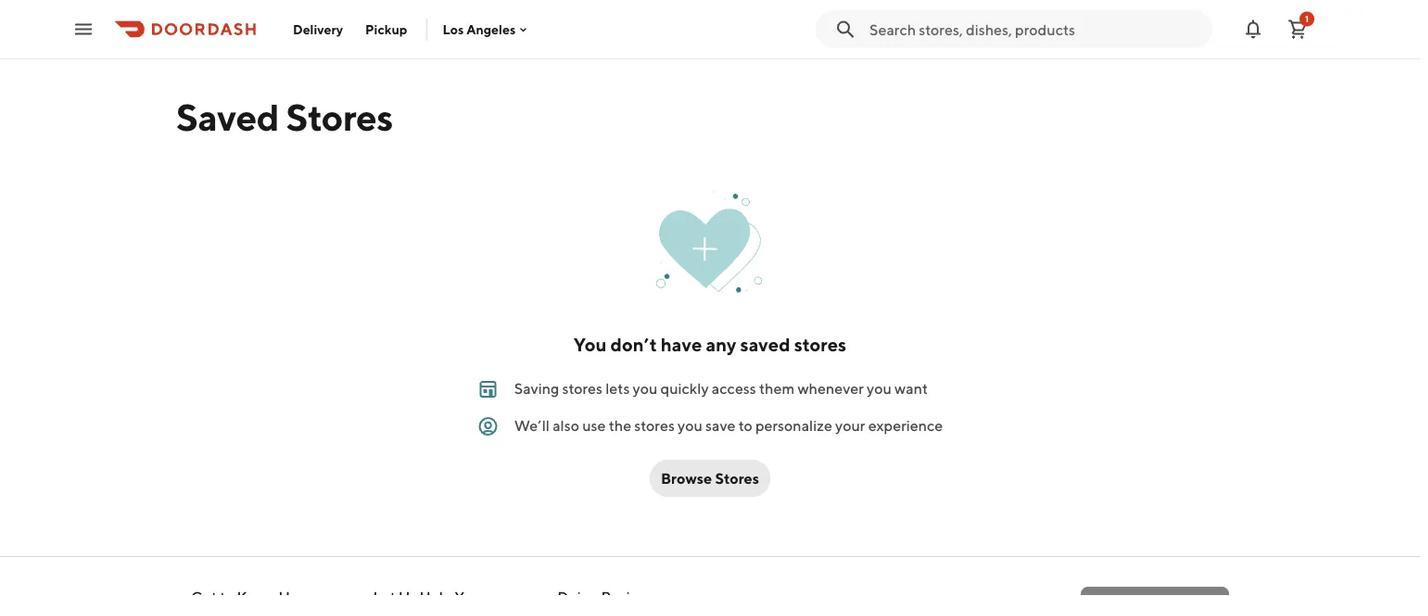 Task type: vqa. For each thing, say whether or not it's contained in the screenshot.
'Open Menu' image
yes



Task type: locate. For each thing, give the bounding box(es) containing it.
the
[[609, 417, 632, 434]]

stores right the
[[635, 417, 675, 434]]

los
[[443, 22, 464, 37]]

2 horizontal spatial you
[[867, 380, 892, 397]]

saving
[[514, 380, 559, 397]]

0 horizontal spatial you
[[633, 380, 658, 397]]

want
[[895, 380, 928, 397]]

stores right browse
[[715, 470, 760, 487]]

stores
[[794, 334, 847, 356], [562, 380, 603, 397], [635, 417, 675, 434]]

Store search: begin typing to search for stores available on DoorDash text field
[[870, 19, 1202, 39]]

saved
[[741, 334, 791, 356]]

stores for browse stores
[[715, 470, 760, 487]]

los angeles
[[443, 22, 516, 37]]

browse
[[661, 470, 712, 487]]

you
[[574, 334, 607, 356]]

1 horizontal spatial stores
[[715, 470, 760, 487]]

1 vertical spatial stores
[[562, 380, 603, 397]]

you left want
[[867, 380, 892, 397]]

2 horizontal spatial stores
[[794, 334, 847, 356]]

stores left lets at the left bottom of page
[[562, 380, 603, 397]]

stores
[[286, 95, 393, 139], [715, 470, 760, 487]]

1 vertical spatial stores
[[715, 470, 760, 487]]

0 vertical spatial stores
[[794, 334, 847, 356]]

use
[[583, 417, 606, 434]]

1 items, open order cart image
[[1287, 18, 1309, 40]]

0 horizontal spatial stores
[[286, 95, 393, 139]]

los angeles button
[[443, 22, 531, 37]]

0 vertical spatial stores
[[286, 95, 393, 139]]

saved stores
[[176, 95, 393, 139]]

whenever
[[798, 380, 864, 397]]

stores inside button
[[715, 470, 760, 487]]

you
[[633, 380, 658, 397], [867, 380, 892, 397], [678, 417, 703, 434]]

you right lets at the left bottom of page
[[633, 380, 658, 397]]

your
[[836, 417, 866, 434]]

we'll
[[514, 417, 550, 434]]

browse stores
[[661, 470, 760, 487]]

2 vertical spatial stores
[[635, 417, 675, 434]]

stores up whenever
[[794, 334, 847, 356]]

them
[[759, 380, 795, 397]]

stores down delivery button
[[286, 95, 393, 139]]

don't
[[611, 334, 657, 356]]

you left save
[[678, 417, 703, 434]]

experience
[[869, 417, 943, 434]]



Task type: describe. For each thing, give the bounding box(es) containing it.
personalize
[[756, 417, 833, 434]]

quickly
[[661, 380, 709, 397]]

1 horizontal spatial you
[[678, 417, 703, 434]]

saving stores lets you quickly access them whenever you want
[[514, 380, 928, 397]]

0 horizontal spatial stores
[[562, 380, 603, 397]]

to
[[739, 417, 753, 434]]

delivery button
[[282, 14, 354, 44]]

we'll also use the stores you save to personalize your experience
[[514, 417, 943, 434]]

pickup button
[[354, 14, 419, 44]]

1
[[1306, 13, 1309, 24]]

also
[[553, 417, 580, 434]]

save
[[706, 417, 736, 434]]

stores for saved stores
[[286, 95, 393, 139]]

you don't have any saved stores
[[574, 334, 847, 356]]

any
[[706, 334, 737, 356]]

1 horizontal spatial stores
[[635, 417, 675, 434]]

open menu image
[[72, 18, 95, 40]]

have
[[661, 334, 702, 356]]

access
[[712, 380, 757, 397]]

saved
[[176, 95, 279, 139]]

notification bell image
[[1243, 18, 1265, 40]]

browse stores button
[[650, 460, 771, 497]]

1 button
[[1280, 11, 1317, 48]]

angeles
[[467, 22, 516, 37]]

pickup
[[365, 21, 407, 37]]

lets
[[606, 380, 630, 397]]

delivery
[[293, 21, 343, 37]]



